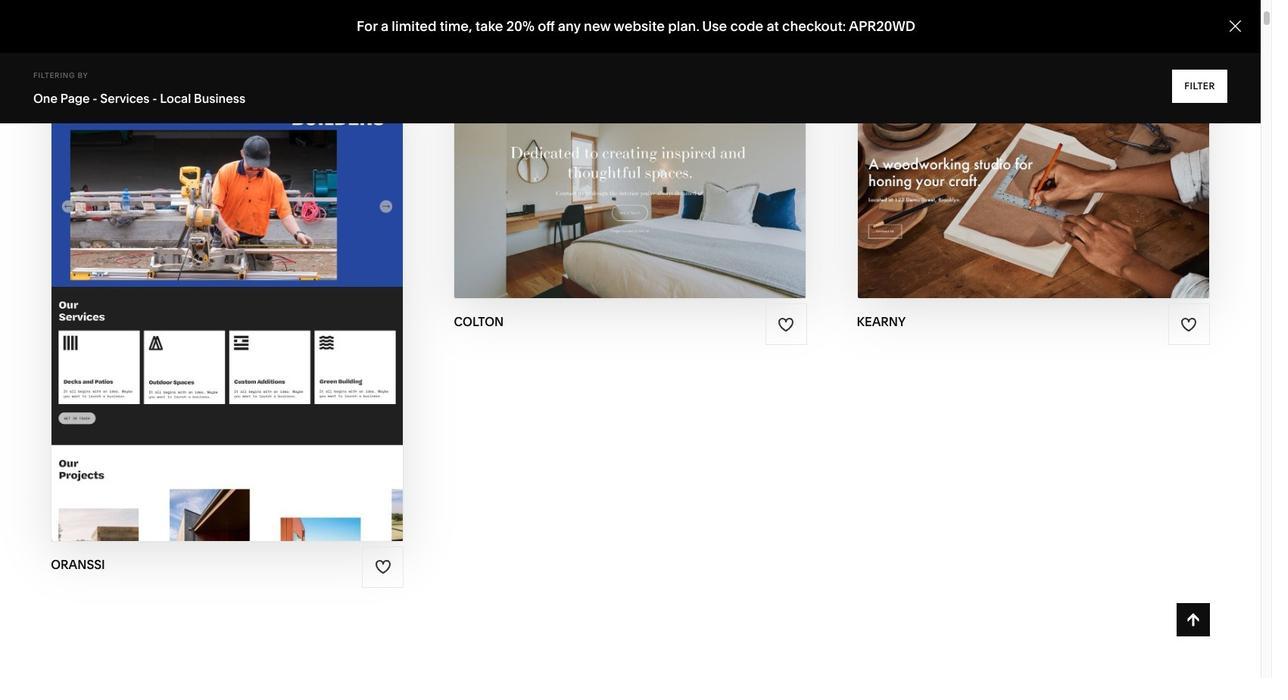 Task type: describe. For each thing, give the bounding box(es) containing it.
add colton to your favorites list image
[[778, 316, 795, 333]]



Task type: vqa. For each thing, say whether or not it's contained in the screenshot.
Kearny 'Image'
yes



Task type: locate. For each thing, give the bounding box(es) containing it.
oranssi image
[[52, 73, 403, 541]]

colton image
[[455, 73, 807, 299]]

back to top image
[[1185, 612, 1202, 629]]

kearny image
[[858, 73, 1210, 299]]

add oranssi to your favorites list image
[[375, 559, 392, 576]]



